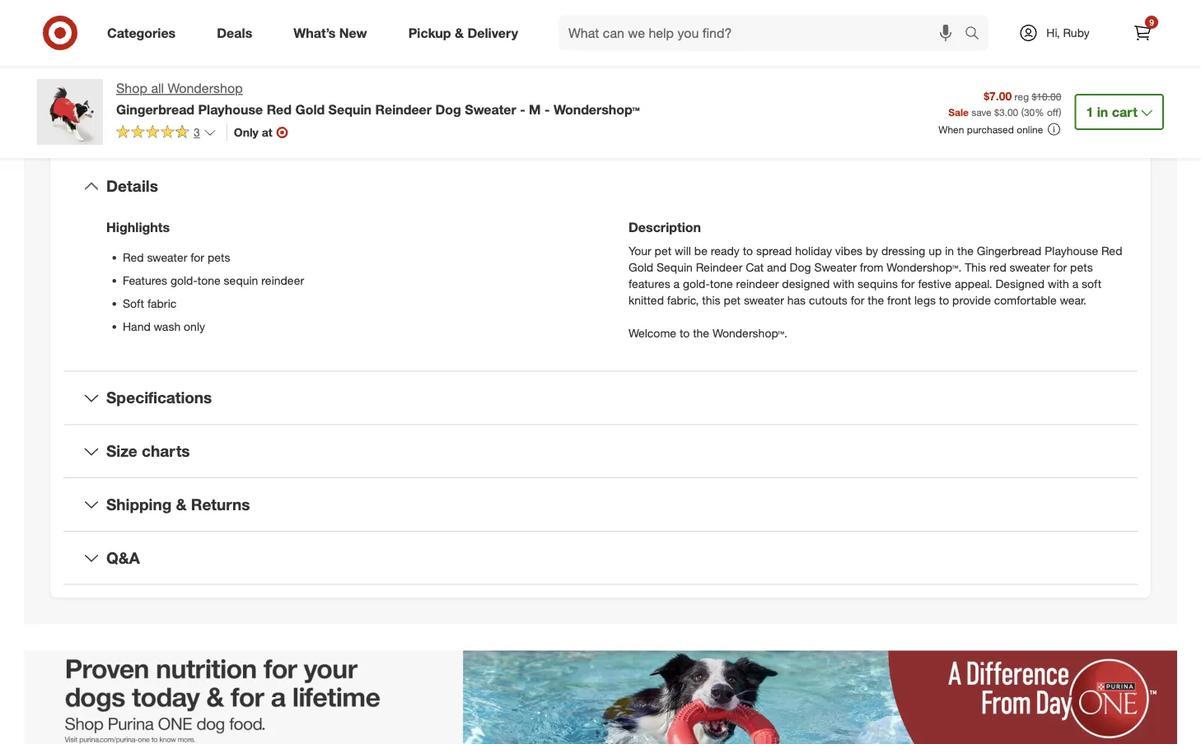 Task type: describe. For each thing, give the bounding box(es) containing it.
1 horizontal spatial sweater
[[744, 293, 784, 307]]

highlights
[[106, 220, 170, 236]]

image gallery element
[[37, 0, 581, 76]]

be
[[694, 244, 708, 258]]

0 horizontal spatial reindeer
[[261, 273, 304, 288]]

shipping & returns
[[106, 495, 250, 514]]

cutouts
[[809, 293, 848, 307]]

welcome to the wondershop™.
[[629, 326, 788, 340]]

dog inside shop all wondershop gingerbread playhouse red gold sequin reindeer dog sweater - m - wondershop™
[[435, 101, 461, 117]]

reindeer inside the your pet will be ready to spread holiday vibes by dressing up in the gingerbread playhouse red gold sequin reindeer cat and dog sweater from wondershop™. this red sweater for pets features a gold-tone reindeer designed with sequins for festive appeal. designed with a soft knitted fabric, this pet sweater has cutouts for the front legs to provide comfortable wear.
[[736, 277, 779, 291]]

2 a from the left
[[1073, 277, 1079, 291]]

$
[[995, 106, 999, 118]]

tone inside the your pet will be ready to spread holiday vibes by dressing up in the gingerbread playhouse red gold sequin reindeer cat and dog sweater from wondershop™. this red sweater for pets features a gold-tone reindeer designed with sequins for festive appeal. designed with a soft knitted fabric, this pet sweater has cutouts for the front legs to provide comfortable wear.
[[710, 277, 733, 291]]

1 with from the left
[[833, 277, 855, 291]]

size charts button
[[63, 426, 1138, 478]]

9
[[1150, 17, 1154, 27]]

$10.00
[[1032, 90, 1062, 103]]

sequin
[[224, 273, 258, 288]]

size
[[106, 442, 137, 461]]

your
[[629, 244, 651, 258]]

sequins
[[858, 277, 898, 291]]

and
[[767, 260, 787, 274]]

1 in cart
[[1086, 104, 1138, 120]]

m
[[529, 101, 541, 117]]

search button
[[957, 15, 997, 54]]

knitted
[[629, 293, 664, 307]]

categories link
[[93, 15, 196, 51]]

for up front
[[901, 277, 915, 291]]

1 horizontal spatial pet
[[724, 293, 741, 307]]

hi, ruby
[[1047, 26, 1090, 40]]

features gold-tone sequin reindeer
[[123, 273, 304, 288]]

$7.00
[[984, 89, 1012, 103]]

gingerbread inside the your pet will be ready to spread holiday vibes by dressing up in the gingerbread playhouse red gold sequin reindeer cat and dog sweater from wondershop™. this red sweater for pets features a gold-tone reindeer designed with sequins for festive appeal. designed with a soft knitted fabric, this pet sweater has cutouts for the front legs to provide comfortable wear.
[[977, 244, 1042, 258]]

1 vertical spatial to
[[939, 293, 949, 307]]

provide
[[953, 293, 991, 307]]

fabric
[[147, 296, 177, 311]]

sequin inside shop all wondershop gingerbread playhouse red gold sequin reindeer dog sweater - m - wondershop™
[[328, 101, 372, 117]]

0 horizontal spatial wondershop™.
[[713, 326, 788, 340]]

about
[[532, 110, 586, 133]]

red
[[990, 260, 1007, 274]]

reindeer inside shop all wondershop gingerbread playhouse red gold sequin reindeer dog sweater - m - wondershop™
[[375, 101, 432, 117]]

only
[[234, 125, 259, 140]]

fabric,
[[667, 293, 699, 307]]

1 horizontal spatial in
[[1097, 104, 1109, 120]]

& for pickup
[[455, 25, 464, 41]]

gold- inside the your pet will be ready to spread holiday vibes by dressing up in the gingerbread playhouse red gold sequin reindeer cat and dog sweater from wondershop™. this red sweater for pets features a gold-tone reindeer designed with sequins for festive appeal. designed with a soft knitted fabric, this pet sweater has cutouts for the front legs to provide comfortable wear.
[[683, 277, 710, 291]]

1 a from the left
[[674, 277, 680, 291]]

pickup
[[408, 25, 451, 41]]

this inside the your pet will be ready to spread holiday vibes by dressing up in the gingerbread playhouse red gold sequin reindeer cat and dog sweater from wondershop™. this red sweater for pets features a gold-tone reindeer designed with sequins for festive appeal. designed with a soft knitted fabric, this pet sweater has cutouts for the front legs to provide comfortable wear.
[[702, 293, 721, 307]]

0 vertical spatial to
[[743, 244, 753, 258]]

soft
[[123, 296, 144, 311]]

categories
[[107, 25, 176, 41]]

3
[[194, 125, 200, 140]]

purchased
[[967, 123, 1014, 136]]

wear.
[[1060, 293, 1087, 307]]

0 horizontal spatial sweater
[[147, 250, 187, 265]]

image of gingerbread playhouse red gold sequin reindeer dog sweater - m - wondershop™ image
[[37, 79, 103, 145]]

q&a button
[[63, 532, 1138, 585]]

playhouse inside the your pet will be ready to spread holiday vibes by dressing up in the gingerbread playhouse red gold sequin reindeer cat and dog sweater from wondershop™. this red sweater for pets features a gold-tone reindeer designed with sequins for festive appeal. designed with a soft knitted fabric, this pet sweater has cutouts for the front legs to provide comfortable wear.
[[1045, 244, 1098, 258]]

gold inside the your pet will be ready to spread holiday vibes by dressing up in the gingerbread playhouse red gold sequin reindeer cat and dog sweater from wondershop™. this red sweater for pets features a gold-tone reindeer designed with sequins for festive appeal. designed with a soft knitted fabric, this pet sweater has cutouts for the front legs to provide comfortable wear.
[[629, 260, 653, 274]]

0 horizontal spatial tone
[[198, 273, 221, 288]]

9 link
[[1125, 15, 1161, 51]]

by
[[866, 244, 878, 258]]

this
[[965, 260, 986, 274]]

)
[[1059, 106, 1062, 118]]

all
[[151, 80, 164, 96]]

wondershop
[[168, 80, 243, 96]]

save
[[972, 106, 992, 118]]

charts
[[142, 442, 190, 461]]

designed
[[782, 277, 830, 291]]

0 horizontal spatial red
[[123, 250, 144, 265]]

wash
[[154, 319, 181, 334]]

what's
[[294, 25, 336, 41]]

item
[[630, 110, 669, 133]]

deals link
[[203, 15, 273, 51]]

2 - from the left
[[545, 101, 550, 117]]

holiday
[[795, 244, 832, 258]]

1 in cart for gingerbread playhouse red gold sequin reindeer dog sweater - m - wondershop™ element
[[1086, 104, 1138, 120]]

shop
[[116, 80, 147, 96]]

for up the features gold-tone sequin reindeer
[[191, 250, 204, 265]]

at
[[262, 125, 273, 140]]

festive
[[918, 277, 952, 291]]

soft
[[1082, 277, 1102, 291]]

details
[[106, 177, 158, 196]]

shipping & returns button
[[63, 479, 1138, 531]]

specifications button
[[63, 372, 1138, 425]]

only
[[184, 319, 205, 334]]

in inside the your pet will be ready to spread holiday vibes by dressing up in the gingerbread playhouse red gold sequin reindeer cat and dog sweater from wondershop™. this red sweater for pets features a gold-tone reindeer designed with sequins for festive appeal. designed with a soft knitted fabric, this pet sweater has cutouts for the front legs to provide comfortable wear.
[[945, 244, 954, 258]]

1 horizontal spatial the
[[868, 293, 884, 307]]

sweater inside the your pet will be ready to spread holiday vibes by dressing up in the gingerbread playhouse red gold sequin reindeer cat and dog sweater from wondershop™. this red sweater for pets features a gold-tone reindeer designed with sequins for festive appeal. designed with a soft knitted fabric, this pet sweater has cutouts for the front legs to provide comfortable wear.
[[814, 260, 857, 274]]

gingerbread inside shop all wondershop gingerbread playhouse red gold sequin reindeer dog sweater - m - wondershop™
[[116, 101, 194, 117]]

cat
[[746, 260, 764, 274]]

pickup & delivery
[[408, 25, 518, 41]]

3.00
[[999, 106, 1019, 118]]

legs
[[915, 293, 936, 307]]

pickup & delivery link
[[394, 15, 539, 51]]

off
[[1047, 106, 1059, 118]]

soft fabric
[[123, 296, 177, 311]]

delivery
[[468, 25, 518, 41]]

sequin inside the your pet will be ready to spread holiday vibes by dressing up in the gingerbread playhouse red gold sequin reindeer cat and dog sweater from wondershop™. this red sweater for pets features a gold-tone reindeer designed with sequins for festive appeal. designed with a soft knitted fabric, this pet sweater has cutouts for the front legs to provide comfortable wear.
[[657, 260, 693, 274]]

when purchased online
[[939, 123, 1043, 136]]

0 vertical spatial advertisement region
[[620, 0, 1164, 39]]



Task type: vqa. For each thing, say whether or not it's contained in the screenshot.
the bottommost more.
no



Task type: locate. For each thing, give the bounding box(es) containing it.
the up this
[[957, 244, 974, 258]]

with up wear.
[[1048, 277, 1069, 291]]

playhouse up soft
[[1045, 244, 1098, 258]]

reindeer down ready
[[696, 260, 743, 274]]

this
[[592, 110, 624, 133], [702, 293, 721, 307]]

details button
[[63, 160, 1138, 213]]

for
[[191, 250, 204, 265], [1053, 260, 1067, 274], [901, 277, 915, 291], [851, 293, 865, 307]]

1 horizontal spatial red
[[267, 101, 292, 117]]

0 horizontal spatial gold-
[[171, 273, 198, 288]]

sweater down vibes
[[814, 260, 857, 274]]

1 horizontal spatial &
[[455, 25, 464, 41]]

1 horizontal spatial pets
[[1070, 260, 1093, 274]]

& left returns
[[176, 495, 187, 514]]

1 horizontal spatial gold-
[[683, 277, 710, 291]]

ruby
[[1063, 26, 1090, 40]]

pets up the features gold-tone sequin reindeer
[[208, 250, 230, 265]]

designed
[[996, 277, 1045, 291]]

& right the pickup in the left top of the page
[[455, 25, 464, 41]]

0 vertical spatial gold
[[295, 101, 325, 117]]

about this item
[[532, 110, 669, 133]]

1 vertical spatial dog
[[790, 260, 811, 274]]

sweater inside shop all wondershop gingerbread playhouse red gold sequin reindeer dog sweater - m - wondershop™
[[465, 101, 516, 117]]

%
[[1035, 106, 1044, 118]]

gold- up the fabric,
[[683, 277, 710, 291]]

dressing
[[882, 244, 926, 258]]

0 horizontal spatial -
[[520, 101, 525, 117]]

returns
[[191, 495, 250, 514]]

0 vertical spatial in
[[1097, 104, 1109, 120]]

sweater left m
[[465, 101, 516, 117]]

gingerbread playhouse red gold sequin reindeer cat and dog sweater - wondershop™, 4 of 5 image
[[37, 0, 302, 71]]

& for shipping
[[176, 495, 187, 514]]

0 horizontal spatial in
[[945, 244, 954, 258]]

shop all wondershop gingerbread playhouse red gold sequin reindeer dog sweater - m - wondershop™
[[116, 80, 640, 117]]

0 horizontal spatial this
[[592, 110, 624, 133]]

gold-
[[171, 273, 198, 288], [683, 277, 710, 291]]

2 horizontal spatial sweater
[[1010, 260, 1050, 274]]

0 vertical spatial playhouse
[[198, 101, 263, 117]]

1 horizontal spatial dog
[[790, 260, 811, 274]]

dog up designed
[[790, 260, 811, 274]]

this right the fabric,
[[702, 293, 721, 307]]

pets up soft
[[1070, 260, 1093, 274]]

hand wash only
[[123, 319, 205, 334]]

front
[[888, 293, 911, 307]]

reindeer inside the your pet will be ready to spread holiday vibes by dressing up in the gingerbread playhouse red gold sequin reindeer cat and dog sweater from wondershop™. this red sweater for pets features a gold-tone reindeer designed with sequins for festive appeal. designed with a soft knitted fabric, this pet sweater has cutouts for the front legs to provide comfortable wear.
[[696, 260, 743, 274]]

your pet will be ready to spread holiday vibes by dressing up in the gingerbread playhouse red gold sequin reindeer cat and dog sweater from wondershop™. this red sweater for pets features a gold-tone reindeer designed with sequins for festive appeal. designed with a soft knitted fabric, this pet sweater has cutouts for the front legs to provide comfortable wear.
[[629, 244, 1123, 307]]

2 horizontal spatial red
[[1102, 244, 1123, 258]]

0 vertical spatial sequin
[[328, 101, 372, 117]]

1 horizontal spatial sequin
[[657, 260, 693, 274]]

playhouse inside shop all wondershop gingerbread playhouse red gold sequin reindeer dog sweater - m - wondershop™
[[198, 101, 263, 117]]

red up soft
[[1102, 244, 1123, 258]]

gold down your
[[629, 260, 653, 274]]

1 vertical spatial wondershop™.
[[713, 326, 788, 340]]

when
[[939, 123, 964, 136]]

1 vertical spatial gingerbread
[[977, 244, 1042, 258]]

1 horizontal spatial to
[[743, 244, 753, 258]]

1 horizontal spatial this
[[702, 293, 721, 307]]

this left item
[[592, 110, 624, 133]]

1 vertical spatial pet
[[724, 293, 741, 307]]

the down the fabric,
[[693, 326, 709, 340]]

0 vertical spatial gingerbread
[[116, 101, 194, 117]]

gingerbread down all
[[116, 101, 194, 117]]

search
[[957, 26, 997, 42]]

red inside shop all wondershop gingerbread playhouse red gold sequin reindeer dog sweater - m - wondershop™
[[267, 101, 292, 117]]

for up wear.
[[1053, 260, 1067, 274]]

reindeer
[[261, 273, 304, 288], [736, 277, 779, 291]]

1 horizontal spatial wondershop™.
[[887, 260, 962, 274]]

reindeer down the pickup in the left top of the page
[[375, 101, 432, 117]]

0 horizontal spatial reindeer
[[375, 101, 432, 117]]

comfortable
[[994, 293, 1057, 307]]

0 vertical spatial sweater
[[465, 101, 516, 117]]

0 vertical spatial dog
[[435, 101, 461, 117]]

specifications
[[106, 389, 212, 408]]

1 vertical spatial this
[[702, 293, 721, 307]]

0 horizontal spatial sweater
[[465, 101, 516, 117]]

reindeer down cat
[[736, 277, 779, 291]]

0 horizontal spatial pet
[[655, 244, 672, 258]]

gingerbread up the red
[[977, 244, 1042, 258]]

1 horizontal spatial playhouse
[[1045, 244, 1098, 258]]

2 vertical spatial the
[[693, 326, 709, 340]]

0 horizontal spatial the
[[693, 326, 709, 340]]

sweater
[[147, 250, 187, 265], [1010, 260, 1050, 274], [744, 293, 784, 307]]

1 vertical spatial the
[[868, 293, 884, 307]]

1 vertical spatial in
[[945, 244, 954, 258]]

sequin down new
[[328, 101, 372, 117]]

sweater up designed
[[1010, 260, 1050, 274]]

0 horizontal spatial gingerbread
[[116, 101, 194, 117]]

what's new link
[[280, 15, 388, 51]]

a up the fabric,
[[674, 277, 680, 291]]

the down sequins
[[868, 293, 884, 307]]

0 vertical spatial reindeer
[[375, 101, 432, 117]]

pet left will on the top
[[655, 244, 672, 258]]

playhouse
[[198, 101, 263, 117], [1045, 244, 1098, 258]]

0 vertical spatial wondershop™.
[[887, 260, 962, 274]]

pets inside the your pet will be ready to spread holiday vibes by dressing up in the gingerbread playhouse red gold sequin reindeer cat and dog sweater from wondershop™. this red sweater for pets features a gold-tone reindeer designed with sequins for festive appeal. designed with a soft knitted fabric, this pet sweater has cutouts for the front legs to provide comfortable wear.
[[1070, 260, 1093, 274]]

1
[[1086, 104, 1094, 120]]

dog inside the your pet will be ready to spread holiday vibes by dressing up in the gingerbread playhouse red gold sequin reindeer cat and dog sweater from wondershop™. this red sweater for pets features a gold-tone reindeer designed with sequins for festive appeal. designed with a soft knitted fabric, this pet sweater has cutouts for the front legs to provide comfortable wear.
[[790, 260, 811, 274]]

playhouse up only
[[198, 101, 263, 117]]

What can we help you find? suggestions appear below search field
[[559, 15, 969, 51]]

welcome
[[629, 326, 677, 340]]

1 horizontal spatial reindeer
[[736, 277, 779, 291]]

dog
[[435, 101, 461, 117], [790, 260, 811, 274]]

reg
[[1015, 90, 1029, 103]]

0 vertical spatial the
[[957, 244, 974, 258]]

will
[[675, 244, 691, 258]]

- right m
[[545, 101, 550, 117]]

0 horizontal spatial dog
[[435, 101, 461, 117]]

pet up welcome to the wondershop™. on the right top of page
[[724, 293, 741, 307]]

sponsored
[[1116, 41, 1164, 53]]

what's new
[[294, 25, 367, 41]]

tone left sequin
[[198, 273, 221, 288]]

gold- down red sweater for pets
[[171, 273, 198, 288]]

red up features
[[123, 250, 144, 265]]

-
[[520, 101, 525, 117], [545, 101, 550, 117]]

hi,
[[1047, 26, 1060, 40]]

with up cutouts
[[833, 277, 855, 291]]

(
[[1021, 106, 1024, 118]]

pets
[[208, 250, 230, 265], [1070, 260, 1093, 274]]

dog down pickup & delivery
[[435, 101, 461, 117]]

wondershop™.
[[887, 260, 962, 274], [713, 326, 788, 340]]

2 horizontal spatial the
[[957, 244, 974, 258]]

& inside dropdown button
[[176, 495, 187, 514]]

1 horizontal spatial a
[[1073, 277, 1079, 291]]

wondershop™. inside the your pet will be ready to spread holiday vibes by dressing up in the gingerbread playhouse red gold sequin reindeer cat and dog sweater from wondershop™. this red sweater for pets features a gold-tone reindeer designed with sequins for festive appeal. designed with a soft knitted fabric, this pet sweater has cutouts for the front legs to provide comfortable wear.
[[887, 260, 962, 274]]

up
[[929, 244, 942, 258]]

1 vertical spatial gold
[[629, 260, 653, 274]]

to down festive
[[939, 293, 949, 307]]

hand
[[123, 319, 151, 334]]

the
[[957, 244, 974, 258], [868, 293, 884, 307], [693, 326, 709, 340]]

sweater left has
[[744, 293, 784, 307]]

only at
[[234, 125, 273, 140]]

2 vertical spatial to
[[680, 326, 690, 340]]

1 horizontal spatial reindeer
[[696, 260, 743, 274]]

0 horizontal spatial &
[[176, 495, 187, 514]]

red inside the your pet will be ready to spread holiday vibes by dressing up in the gingerbread playhouse red gold sequin reindeer cat and dog sweater from wondershop™. this red sweater for pets features a gold-tone reindeer designed with sequins for festive appeal. designed with a soft knitted fabric, this pet sweater has cutouts for the front legs to provide comfortable wear.
[[1102, 244, 1123, 258]]

wondershop™
[[554, 101, 640, 117]]

in right up
[[945, 244, 954, 258]]

1 - from the left
[[520, 101, 525, 117]]

1 horizontal spatial gold
[[629, 260, 653, 274]]

2 horizontal spatial to
[[939, 293, 949, 307]]

1 horizontal spatial -
[[545, 101, 550, 117]]

1 vertical spatial advertisement region
[[24, 651, 1177, 745]]

- left m
[[520, 101, 525, 117]]

gold down image gallery element
[[295, 101, 325, 117]]

1 horizontal spatial sweater
[[814, 260, 857, 274]]

30
[[1024, 106, 1035, 118]]

red
[[267, 101, 292, 117], [1102, 244, 1123, 258], [123, 250, 144, 265]]

0 horizontal spatial a
[[674, 277, 680, 291]]

reindeer right sequin
[[261, 273, 304, 288]]

to right "welcome"
[[680, 326, 690, 340]]

gold inside shop all wondershop gingerbread playhouse red gold sequin reindeer dog sweater - m - wondershop™
[[295, 101, 325, 117]]

0 horizontal spatial pets
[[208, 250, 230, 265]]

a left soft
[[1073, 277, 1079, 291]]

tone down ready
[[710, 277, 733, 291]]

0 horizontal spatial sequin
[[328, 101, 372, 117]]

red up at
[[267, 101, 292, 117]]

1 horizontal spatial gingerbread
[[977, 244, 1042, 258]]

appeal.
[[955, 277, 992, 291]]

cart
[[1112, 104, 1138, 120]]

from
[[860, 260, 884, 274]]

to up cat
[[743, 244, 753, 258]]

in right 1
[[1097, 104, 1109, 120]]

0 horizontal spatial with
[[833, 277, 855, 291]]

tone
[[198, 273, 221, 288], [710, 277, 733, 291]]

a
[[674, 277, 680, 291], [1073, 277, 1079, 291]]

features
[[629, 277, 670, 291]]

$7.00 reg $10.00 sale save $ 3.00 ( 30 % off )
[[949, 89, 1062, 118]]

description
[[629, 220, 701, 236]]

red sweater for pets
[[123, 250, 230, 265]]

q&a
[[106, 549, 140, 568]]

0 horizontal spatial to
[[680, 326, 690, 340]]

reindeer
[[375, 101, 432, 117], [696, 260, 743, 274]]

1 vertical spatial &
[[176, 495, 187, 514]]

vibes
[[835, 244, 863, 258]]

1 vertical spatial sweater
[[814, 260, 857, 274]]

1 horizontal spatial tone
[[710, 277, 733, 291]]

to
[[743, 244, 753, 258], [939, 293, 949, 307], [680, 326, 690, 340]]

0 horizontal spatial playhouse
[[198, 101, 263, 117]]

3 link
[[116, 124, 217, 143]]

sequin down will on the top
[[657, 260, 693, 274]]

advertisement region
[[620, 0, 1164, 39], [24, 651, 1177, 745]]

1 vertical spatial sequin
[[657, 260, 693, 274]]

1 vertical spatial playhouse
[[1045, 244, 1098, 258]]

wondershop™. up festive
[[887, 260, 962, 274]]

1 vertical spatial reindeer
[[696, 260, 743, 274]]

2 with from the left
[[1048, 277, 1069, 291]]

size charts
[[106, 442, 190, 461]]

for down sequins
[[851, 293, 865, 307]]

sequin
[[328, 101, 372, 117], [657, 260, 693, 274]]

0 vertical spatial pet
[[655, 244, 672, 258]]

0 vertical spatial this
[[592, 110, 624, 133]]

sweater up features
[[147, 250, 187, 265]]

online
[[1017, 123, 1043, 136]]

1 horizontal spatial with
[[1048, 277, 1069, 291]]

spread
[[756, 244, 792, 258]]

has
[[788, 293, 806, 307]]

wondershop™. down has
[[713, 326, 788, 340]]

with
[[833, 277, 855, 291], [1048, 277, 1069, 291]]

0 vertical spatial &
[[455, 25, 464, 41]]

ready
[[711, 244, 740, 258]]

0 horizontal spatial gold
[[295, 101, 325, 117]]

features
[[123, 273, 167, 288]]



